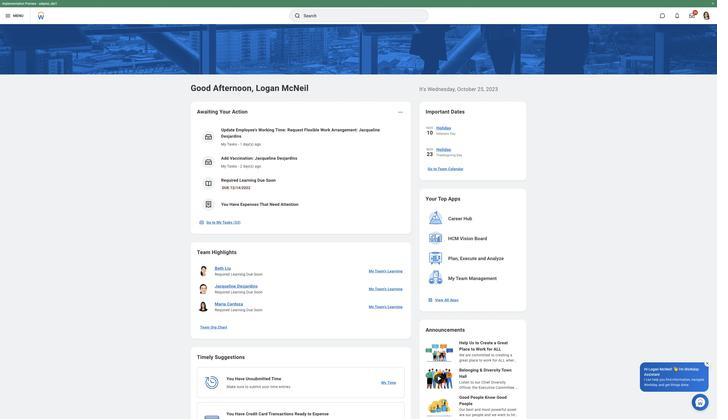 Task type: describe. For each thing, give the bounding box(es) containing it.
most
[[482, 408, 491, 412]]

… inside belonging & diversity town hall listen to our chief diversity officer, the executive committee …
[[516, 386, 518, 390]]

important dates element
[[426, 122, 520, 163]]

view all apps
[[435, 298, 459, 302]]

need
[[270, 202, 280, 207]]

team inside 'button'
[[200, 325, 210, 330]]

x image
[[706, 362, 710, 366]]

book open image
[[205, 180, 213, 188]]

jacqueline desjardins button
[[213, 283, 260, 290]]

team inside button
[[438, 167, 447, 171]]

arrangement:
[[332, 128, 358, 133]]

nov for 10
[[427, 126, 433, 130]]

time
[[271, 385, 278, 389]]

it's
[[420, 86, 426, 92]]

team's for liu
[[375, 269, 387, 273]]

23
[[427, 151, 433, 157]]

my team's learning for liu
[[369, 269, 403, 273]]

have for credit
[[235, 412, 245, 417]]

creating
[[496, 353, 509, 357]]

holiday button for 23
[[436, 146, 520, 153]]

hi
[[645, 367, 648, 372]]

have for unsubmitted
[[235, 377, 245, 382]]

you have expenses that need attention button
[[197, 194, 405, 215]]

required for beth
[[215, 272, 230, 277]]

transactions
[[269, 412, 294, 417]]

good for good afternoon, logan mcneil
[[191, 83, 211, 93]]

notifications large image
[[675, 13, 680, 18]]

board
[[475, 236, 487, 241]]

i'm
[[679, 367, 684, 372]]

officer,
[[460, 386, 472, 390]]

desjardins inside update employee's working time: request flexible work arrangement: jacqueline desjardins
[[221, 134, 242, 139]]

employee's
[[236, 128, 257, 133]]

and up people
[[475, 408, 481, 412]]

due down add vaccination: jacqueline desjardins
[[258, 178, 265, 183]]

33 button
[[687, 10, 698, 22]]

good for good people know good people our best and most powerful asset are our people and we want to hir …
[[460, 395, 470, 400]]

mcneil!
[[660, 367, 673, 372]]

maria cardoza required learning due soon
[[215, 302, 263, 312]]

place
[[469, 358, 478, 363]]

jacqueline inside jacqueline desjardins required learning due soon
[[215, 284, 236, 289]]

our
[[460, 408, 465, 412]]

team highlights list
[[197, 262, 405, 316]]

best
[[466, 408, 474, 412]]

listen
[[460, 381, 470, 385]]

workday
[[685, 367, 699, 372]]

tasks for 1
[[227, 142, 237, 146]]

calendar
[[448, 167, 464, 171]]

and inside hi logan mcneil! 👋 i'm workday assistant i can help you find information, navigate workday, and get things done.
[[659, 383, 665, 387]]

that
[[260, 202, 269, 207]]

update
[[221, 128, 235, 133]]

holiday button for 10
[[436, 125, 520, 132]]

career
[[448, 216, 463, 221]]

make sure to submit your time entries
[[227, 385, 291, 389]]

my team's learning button for liu
[[367, 266, 405, 277]]

maria
[[215, 302, 226, 307]]

create
[[480, 341, 493, 346]]

beth liu required learning due soon
[[215, 266, 263, 277]]

work inside update employee's working time: request flexible work arrangement: jacqueline desjardins
[[321, 128, 330, 133]]

submit
[[250, 385, 261, 389]]

suggestions
[[215, 354, 245, 361]]

nov for 23
[[427, 148, 433, 151]]

logan inside main content
[[256, 83, 280, 93]]

due for beth liu
[[246, 272, 253, 277]]

place
[[460, 347, 470, 352]]

town
[[502, 368, 512, 373]]

implementation
[[2, 2, 24, 6]]

you for you have expenses that need attention
[[221, 202, 229, 207]]

apps for view all apps
[[450, 298, 459, 302]]

desjardins inside jacqueline desjardins required learning due soon
[[237, 284, 258, 289]]

required for jacqueline
[[215, 290, 230, 294]]

team left highlights
[[197, 249, 211, 256]]

team inside button
[[456, 276, 468, 281]]

plan,
[[448, 256, 459, 261]]

hcm
[[448, 236, 459, 241]]

go to team calendar button
[[426, 164, 466, 174]]

25,
[[478, 86, 485, 92]]

close environment banner image
[[712, 2, 715, 5]]

execute
[[460, 256, 477, 261]]

logan inside hi logan mcneil! 👋 i'm workday assistant i can help you find information, navigate workday, and get things done.
[[649, 367, 659, 372]]

and inside button
[[478, 256, 486, 261]]

are inside the help us to create a great place to work for all we are committed to creating a great place to work for all wher …
[[466, 353, 471, 357]]

chief
[[482, 381, 491, 385]]

adeptai_dpt1
[[39, 2, 57, 6]]

1 vertical spatial your
[[426, 196, 437, 202]]

working
[[259, 128, 274, 133]]

go to team calendar
[[428, 167, 464, 171]]

hcm vision board
[[448, 236, 487, 241]]

action
[[232, 109, 248, 115]]

we
[[460, 353, 465, 357]]

good afternoon, logan mcneil
[[191, 83, 309, 93]]

tasks for 2
[[227, 164, 237, 168]]

menu
[[13, 14, 23, 18]]

to right us
[[476, 341, 479, 346]]

i
[[645, 378, 645, 382]]

you have credit card transactions ready to expense
[[227, 412, 329, 417]]

learning inside beth liu required learning due soon
[[231, 272, 246, 277]]

my team management
[[448, 276, 497, 281]]

0 vertical spatial people
[[471, 395, 484, 400]]

1 vertical spatial diversity
[[491, 381, 506, 385]]

day(s) for 2
[[243, 164, 254, 168]]

preview
[[25, 2, 36, 6]]

to right sure
[[245, 385, 249, 389]]

2023
[[486, 86, 498, 92]]

inbox large image
[[690, 13, 695, 18]]

know
[[485, 395, 496, 400]]

Search Workday  search field
[[304, 10, 418, 22]]

make
[[227, 385, 236, 389]]

belonging & diversity town hall listen to our chief diversity officer, the executive committee …
[[460, 368, 518, 390]]

33
[[694, 11, 697, 14]]

are inside good people know good people our best and most powerful asset are our people and we want to hir …
[[460, 413, 465, 417]]

highlights
[[212, 249, 237, 256]]

vaccination:
[[230, 156, 254, 161]]

good afternoon, logan mcneil main content
[[0, 24, 717, 419]]

jacqueline desjardins required learning due soon
[[215, 284, 263, 294]]

go to my tasks (33) button
[[197, 217, 244, 228]]

holiday for 10
[[437, 126, 451, 131]]

help
[[460, 341, 468, 346]]

important dates
[[426, 109, 465, 115]]

top
[[438, 196, 447, 202]]

the
[[473, 386, 478, 390]]

good people know good people our best and most powerful asset are our people and we want to hir …
[[460, 395, 518, 417]]

0 vertical spatial your
[[220, 109, 231, 115]]

team's for cardoza
[[375, 305, 387, 309]]

work inside the help us to create a great place to work for all we are committed to creating a great place to work for all wher …
[[476, 347, 486, 352]]

my team's learning for desjardins
[[369, 287, 403, 291]]

awaiting your action
[[197, 109, 248, 115]]

- for 2
[[238, 164, 239, 168]]

learning inside jacqueline desjardins required learning due soon
[[231, 290, 246, 294]]

you for you have unsubmitted time
[[227, 377, 234, 382]]

time inside button
[[388, 381, 396, 385]]

our inside good people know good people our best and most powerful asset are our people and we want to hir …
[[466, 413, 471, 417]]

menu banner
[[0, 0, 717, 24]]

cardoza
[[227, 302, 243, 307]]

attention
[[281, 202, 299, 207]]

things
[[671, 383, 681, 387]]

nov 10
[[427, 126, 433, 136]]

go for go to team calendar
[[428, 167, 433, 171]]

1 vertical spatial jacqueline
[[255, 156, 276, 161]]

hir
[[511, 413, 515, 417]]

request
[[288, 128, 303, 133]]

hi logan mcneil! 👋 i'm workday assistant i can help you find information, navigate workday, and get things done.
[[645, 367, 705, 387]]

navigate
[[692, 378, 705, 382]]



Task type: locate. For each thing, give the bounding box(es) containing it.
wednesday,
[[428, 86, 456, 92]]

awaiting your action list
[[197, 123, 405, 215]]

my team's learning
[[369, 269, 403, 273], [369, 287, 403, 291], [369, 305, 403, 309]]

1 horizontal spatial inbox image
[[205, 133, 213, 141]]

go inside go to team calendar button
[[428, 167, 433, 171]]

1 vertical spatial holiday button
[[436, 146, 520, 153]]

your
[[262, 385, 270, 389]]

0 vertical spatial jacqueline
[[359, 128, 380, 133]]

1 horizontal spatial jacqueline
[[255, 156, 276, 161]]

belonging
[[460, 368, 479, 373]]

chart
[[218, 325, 227, 330]]

add
[[221, 156, 229, 161]]

inbox image inside the go to my tasks (33) button
[[199, 220, 204, 225]]

0 horizontal spatial jacqueline
[[215, 284, 236, 289]]

0 horizontal spatial your
[[220, 109, 231, 115]]

1 horizontal spatial for
[[493, 358, 498, 363]]

holiday up thanksgiving
[[437, 147, 451, 152]]

you up make
[[227, 377, 234, 382]]

for down create
[[487, 347, 493, 352]]

nov
[[427, 126, 433, 130], [427, 148, 433, 151]]

day right thanksgiving
[[457, 154, 462, 157]]

inbox image
[[205, 133, 213, 141], [199, 220, 204, 225]]

2
[[240, 164, 242, 168]]

soon inside maria cardoza required learning due soon
[[254, 308, 263, 312]]

2 vertical spatial …
[[515, 413, 518, 417]]

our down best
[[466, 413, 471, 417]]

0 vertical spatial diversity
[[484, 368, 501, 373]]

have left credit
[[235, 412, 245, 417]]

unsubmitted
[[246, 377, 271, 382]]

required up due 12/14/2022
[[221, 178, 238, 183]]

hub
[[464, 216, 472, 221]]

to inside go to team calendar button
[[434, 167, 437, 171]]

nov 23
[[427, 148, 433, 157]]

to inside good people know good people our best and most powerful asset are our people and we want to hir …
[[507, 413, 510, 417]]

to up "work"
[[491, 353, 495, 357]]

0 horizontal spatial day
[[450, 132, 456, 136]]

people up our
[[460, 402, 473, 406]]

1 horizontal spatial logan
[[649, 367, 659, 372]]

0 vertical spatial desjardins
[[221, 134, 242, 139]]

go down dashboard expenses image
[[207, 220, 211, 225]]

2 vertical spatial my team's learning
[[369, 305, 403, 309]]

1 vertical spatial apps
[[450, 298, 459, 302]]

required for maria
[[215, 308, 230, 312]]

our up the
[[475, 381, 481, 385]]

0 vertical spatial my team's learning
[[369, 269, 403, 273]]

day for 23
[[457, 154, 462, 157]]

2 nov from the top
[[427, 148, 433, 151]]

1 horizontal spatial go
[[428, 167, 433, 171]]

due inside maria cardoza required learning due soon
[[246, 308, 253, 312]]

announcements element
[[426, 340, 520, 418]]

apps for your top apps
[[448, 196, 461, 202]]

2 my team's learning from the top
[[369, 287, 403, 291]]

1 day(s) from the top
[[243, 142, 254, 146]]

to
[[434, 167, 437, 171], [212, 220, 216, 225], [476, 341, 479, 346], [471, 347, 475, 352], [491, 353, 495, 357], [479, 358, 483, 363], [471, 381, 474, 385], [245, 385, 249, 389], [308, 412, 312, 417], [507, 413, 510, 417]]

1 vertical spatial -
[[238, 142, 239, 146]]

1 vertical spatial holiday
[[437, 147, 451, 152]]

tasks left 1
[[227, 142, 237, 146]]

jacqueline right vaccination:
[[255, 156, 276, 161]]

&
[[480, 368, 483, 373]]

2 vertical spatial desjardins
[[237, 284, 258, 289]]

1 vertical spatial logan
[[649, 367, 659, 372]]

powerful
[[492, 408, 507, 412]]

afternoon,
[[213, 83, 254, 93]]

diversity up committee
[[491, 381, 506, 385]]

- left the 2
[[238, 164, 239, 168]]

expense
[[313, 412, 329, 417]]

and down you
[[659, 383, 665, 387]]

1 my team's learning button from the top
[[367, 266, 405, 277]]

2 vertical spatial team's
[[375, 305, 387, 309]]

team down execute
[[456, 276, 468, 281]]

and left "analyze"
[[478, 256, 486, 261]]

2 vertical spatial have
[[235, 412, 245, 417]]

1 vertical spatial my team's learning button
[[367, 284, 405, 294]]

your left action at the left of the page
[[220, 109, 231, 115]]

- left 1
[[238, 142, 239, 146]]

apps right all
[[450, 298, 459, 302]]

inbox image left go to my tasks (33)
[[199, 220, 204, 225]]

… inside the help us to create a great place to work for all we are committed to creating a great place to work for all wher …
[[514, 358, 517, 363]]

2 horizontal spatial good
[[497, 395, 507, 400]]

0 horizontal spatial go
[[207, 220, 211, 225]]

1 team's from the top
[[375, 269, 387, 273]]

1 vertical spatial for
[[493, 358, 498, 363]]

1 vertical spatial desjardins
[[277, 156, 298, 161]]

0 horizontal spatial are
[[460, 413, 465, 417]]

jacqueline right arrangement:
[[359, 128, 380, 133]]

0 vertical spatial my team's learning button
[[367, 266, 405, 277]]

a left great
[[494, 341, 497, 346]]

assistant
[[645, 373, 660, 377]]

0 vertical spatial tasks
[[227, 142, 237, 146]]

0 horizontal spatial time
[[272, 377, 281, 382]]

tasks
[[227, 142, 237, 146], [227, 164, 237, 168], [223, 220, 233, 225]]

required inside maria cardoza required learning due soon
[[215, 308, 230, 312]]

required down beth liu button in the bottom left of the page
[[215, 272, 230, 277]]

beth liu button
[[213, 266, 233, 272]]

my team's learning button for desjardins
[[367, 284, 405, 294]]

2 vertical spatial you
[[227, 412, 234, 417]]

and down most
[[485, 413, 491, 417]]

holiday inside the holiday thanksgiving day
[[437, 147, 451, 152]]

1 horizontal spatial good
[[460, 395, 470, 400]]

time:
[[275, 128, 286, 133]]

1 vertical spatial people
[[460, 402, 473, 406]]

0 vertical spatial team's
[[375, 269, 387, 273]]

to inside the go to my tasks (33) button
[[212, 220, 216, 225]]

day inside the holiday thanksgiving day
[[457, 154, 462, 157]]

ready
[[295, 412, 307, 417]]

menu button
[[0, 7, 30, 24]]

my tasks - 1 day(s) ago
[[221, 142, 261, 146]]

all
[[445, 298, 449, 302]]

0 vertical spatial nov
[[427, 126, 433, 130]]

0 vertical spatial apps
[[448, 196, 461, 202]]

sure
[[237, 385, 244, 389]]

you for you have credit card transactions ready to expense
[[227, 412, 234, 417]]

justify image
[[5, 13, 11, 19]]

diversity down "work"
[[484, 368, 501, 373]]

you inside button
[[221, 202, 229, 207]]

due down jacqueline desjardins button
[[246, 290, 253, 294]]

1 nov from the top
[[427, 126, 433, 130]]

1 my team's learning from the top
[[369, 269, 403, 273]]

team left 'calendar'
[[438, 167, 447, 171]]

and
[[478, 256, 486, 261], [659, 383, 665, 387], [475, 408, 481, 412], [485, 413, 491, 417]]

3 team's from the top
[[375, 305, 387, 309]]

have inside button
[[230, 202, 239, 207]]

soon inside beth liu required learning due soon
[[254, 272, 263, 277]]

1 vertical spatial are
[[460, 413, 465, 417]]

due
[[258, 178, 265, 183], [222, 186, 229, 190], [246, 272, 253, 277], [246, 290, 253, 294], [246, 308, 253, 312]]

holiday up veterans
[[437, 126, 451, 131]]

team's
[[375, 269, 387, 273], [375, 287, 387, 291], [375, 305, 387, 309]]

jacqueline
[[359, 128, 380, 133], [255, 156, 276, 161], [215, 284, 236, 289]]

announcements
[[426, 327, 465, 333]]

due up jacqueline desjardins button
[[246, 272, 253, 277]]

0 vertical spatial holiday
[[437, 126, 451, 131]]

all up creating
[[494, 347, 501, 352]]

0 vertical spatial holiday button
[[436, 125, 520, 132]]

vision
[[460, 236, 474, 241]]

all
[[494, 347, 501, 352], [499, 358, 505, 363]]

1 vertical spatial our
[[466, 413, 471, 417]]

soon for cardoza
[[254, 308, 263, 312]]

we
[[492, 413, 497, 417]]

great
[[498, 341, 508, 346]]

12/14/2022
[[230, 186, 251, 190]]

soon for liu
[[254, 272, 263, 277]]

2 vertical spatial jacqueline
[[215, 284, 236, 289]]

0 vertical spatial have
[[230, 202, 239, 207]]

1 horizontal spatial are
[[466, 353, 471, 357]]

due inside beth liu required learning due soon
[[246, 272, 253, 277]]

0 vertical spatial you
[[221, 202, 229, 207]]

work right flexible
[[321, 128, 330, 133]]

0 vertical spatial for
[[487, 347, 493, 352]]

- right preview on the top left
[[37, 2, 38, 6]]

required up maria
[[215, 290, 230, 294]]

nbox image
[[428, 298, 433, 303]]

to inside belonging & diversity town hall listen to our chief diversity officer, the executive committee …
[[471, 381, 474, 385]]

media play image
[[436, 376, 443, 382]]

good down committee
[[497, 395, 507, 400]]

profile logan mcneil image
[[703, 12, 711, 21]]

0 vertical spatial ago
[[255, 142, 261, 146]]

search image
[[294, 13, 301, 19]]

(33)
[[234, 220, 241, 225]]

beth
[[215, 266, 224, 271]]

view
[[435, 298, 444, 302]]

1 vertical spatial …
[[516, 386, 518, 390]]

to down committed
[[479, 358, 483, 363]]

1 vertical spatial day(s)
[[243, 164, 254, 168]]

card
[[259, 412, 268, 417]]

executive
[[479, 386, 495, 390]]

ago for my tasks - 1 day(s) ago
[[255, 142, 261, 146]]

2 team's from the top
[[375, 287, 387, 291]]

1 horizontal spatial day
[[457, 154, 462, 157]]

soon for desjardins
[[254, 290, 263, 294]]

have for expenses
[[230, 202, 239, 207]]

my
[[221, 142, 226, 146], [221, 164, 226, 168], [217, 220, 222, 225], [369, 269, 374, 273], [448, 276, 455, 281], [369, 287, 374, 291], [369, 305, 374, 309], [382, 381, 387, 385]]

0 vertical spatial day(s)
[[243, 142, 254, 146]]

day(s) right the 2
[[243, 164, 254, 168]]

holiday
[[437, 126, 451, 131], [437, 147, 451, 152]]

inbox image up inbox icon
[[205, 133, 213, 141]]

apps
[[448, 196, 461, 202], [450, 298, 459, 302]]

my time button
[[379, 378, 398, 388]]

0 vertical spatial a
[[494, 341, 497, 346]]

a up wher
[[510, 353, 513, 357]]

jacqueline down beth liu button in the bottom left of the page
[[215, 284, 236, 289]]

0 vertical spatial are
[[466, 353, 471, 357]]

0 vertical spatial …
[[514, 358, 517, 363]]

career hub button
[[426, 209, 521, 228]]

1 vertical spatial work
[[476, 347, 486, 352]]

1 vertical spatial have
[[235, 377, 245, 382]]

analyze
[[487, 256, 504, 261]]

due inside jacqueline desjardins required learning due soon
[[246, 290, 253, 294]]

find
[[666, 378, 672, 382]]

1 vertical spatial ago
[[255, 164, 261, 168]]

2 horizontal spatial jacqueline
[[359, 128, 380, 133]]

learning
[[240, 178, 256, 183], [388, 269, 403, 273], [231, 272, 246, 277], [388, 287, 403, 291], [231, 290, 246, 294], [388, 305, 403, 309], [231, 308, 246, 312]]

you
[[660, 378, 665, 382]]

1 horizontal spatial a
[[510, 353, 513, 357]]

1 vertical spatial team's
[[375, 287, 387, 291]]

october
[[457, 86, 476, 92]]

1 horizontal spatial your
[[426, 196, 437, 202]]

2 holiday from the top
[[437, 147, 451, 152]]

can
[[646, 378, 652, 382]]

required inside jacqueline desjardins required learning due soon
[[215, 290, 230, 294]]

1 vertical spatial a
[[510, 353, 513, 357]]

team highlights
[[197, 249, 237, 256]]

day(s) for 1
[[243, 142, 254, 146]]

2 vertical spatial tasks
[[223, 220, 233, 225]]

hcm vision board button
[[426, 229, 521, 248]]

2 my team's learning button from the top
[[367, 284, 405, 294]]

0 vertical spatial day
[[450, 132, 456, 136]]

1 holiday button from the top
[[436, 125, 520, 132]]

👋
[[674, 367, 678, 372]]

1 vertical spatial my team's learning
[[369, 287, 403, 291]]

learning inside maria cardoza required learning due soon
[[231, 308, 246, 312]]

dashboard expenses image
[[205, 201, 213, 209]]

team org chart button
[[198, 322, 229, 333]]

have up sure
[[235, 377, 245, 382]]

my time
[[382, 381, 396, 385]]

2 holiday button from the top
[[436, 146, 520, 153]]

2 ago from the top
[[255, 164, 261, 168]]

0 horizontal spatial good
[[191, 83, 211, 93]]

3 my team's learning from the top
[[369, 305, 403, 309]]

0 vertical spatial our
[[475, 381, 481, 385]]

0 vertical spatial -
[[37, 2, 38, 6]]

update employee's working time: request flexible work arrangement: jacqueline desjardins
[[221, 128, 380, 139]]

my inside button
[[448, 276, 455, 281]]

day for 10
[[450, 132, 456, 136]]

to up the
[[471, 381, 474, 385]]

to left hir
[[507, 413, 510, 417]]

my team's learning button for cardoza
[[367, 302, 405, 312]]

0 horizontal spatial a
[[494, 341, 497, 346]]

1 vertical spatial you
[[227, 377, 234, 382]]

1 ago from the top
[[255, 142, 261, 146]]

veterans
[[436, 132, 449, 136]]

tasks inside button
[[223, 220, 233, 225]]

you left credit
[[227, 412, 234, 417]]

ago up add vaccination: jacqueline desjardins
[[255, 142, 261, 146]]

expenses
[[240, 202, 259, 207]]

work up committed
[[476, 347, 486, 352]]

good up awaiting
[[191, 83, 211, 93]]

jacqueline inside update employee's working time: request flexible work arrangement: jacqueline desjardins
[[359, 128, 380, 133]]

1 vertical spatial day
[[457, 154, 462, 157]]

required down maria
[[215, 308, 230, 312]]

0 horizontal spatial for
[[487, 347, 493, 352]]

all down creating
[[499, 358, 505, 363]]

- for 1
[[238, 142, 239, 146]]

0 vertical spatial all
[[494, 347, 501, 352]]

… inside good people know good people our best and most powerful asset are our people and we want to hir …
[[515, 413, 518, 417]]

you right dashboard expenses image
[[221, 202, 229, 207]]

-
[[37, 2, 38, 6], [238, 142, 239, 146], [238, 164, 239, 168]]

good down officer,
[[460, 395, 470, 400]]

required inside awaiting your action list
[[221, 178, 238, 183]]

related actions image
[[398, 110, 403, 115]]

holiday veterans day
[[436, 126, 456, 136]]

0 horizontal spatial work
[[321, 128, 330, 133]]

ago down add vaccination: jacqueline desjardins
[[255, 164, 261, 168]]

team's for desjardins
[[375, 287, 387, 291]]

implementation preview -   adeptai_dpt1
[[2, 2, 57, 6]]

apps inside button
[[450, 298, 459, 302]]

due down jacqueline desjardins required learning due soon
[[246, 308, 253, 312]]

1 vertical spatial tasks
[[227, 164, 237, 168]]

to down dashboard expenses image
[[212, 220, 216, 225]]

you
[[221, 202, 229, 207], [227, 377, 234, 382], [227, 412, 234, 417]]

holiday for 23
[[437, 147, 451, 152]]

required inside beth liu required learning due soon
[[215, 272, 230, 277]]

1 horizontal spatial our
[[475, 381, 481, 385]]

maria cardoza button
[[213, 301, 245, 308]]

0 horizontal spatial inbox image
[[199, 220, 204, 225]]

are right we
[[466, 353, 471, 357]]

10
[[427, 130, 433, 136]]

team left org
[[200, 325, 210, 330]]

due for jacqueline desjardins
[[246, 290, 253, 294]]

nov left holiday veterans day
[[427, 126, 433, 130]]

day(s) right 1
[[243, 142, 254, 146]]

0 horizontal spatial our
[[466, 413, 471, 417]]

required learning due soon
[[221, 178, 276, 183]]

to right ready
[[308, 412, 312, 417]]

1 vertical spatial inbox image
[[199, 220, 204, 225]]

0 vertical spatial inbox image
[[205, 133, 213, 141]]

desjardins
[[221, 134, 242, 139], [277, 156, 298, 161], [237, 284, 258, 289]]

nov down 10 at the top
[[427, 148, 433, 151]]

1 holiday from the top
[[437, 126, 451, 131]]

people down the
[[471, 395, 484, 400]]

credit
[[246, 412, 258, 417]]

soon inside awaiting your action list
[[266, 178, 276, 183]]

to down us
[[471, 347, 475, 352]]

learning inside awaiting your action list
[[240, 178, 256, 183]]

0 horizontal spatial logan
[[256, 83, 280, 93]]

are down our
[[460, 413, 465, 417]]

day inside holiday veterans day
[[450, 132, 456, 136]]

tasks left the 2
[[227, 164, 237, 168]]

my tasks - 2 day(s) ago
[[221, 164, 261, 168]]

0 vertical spatial go
[[428, 167, 433, 171]]

done.
[[681, 383, 690, 387]]

important
[[426, 109, 450, 115]]

due left the 12/14/2022
[[222, 186, 229, 190]]

1 vertical spatial all
[[499, 358, 505, 363]]

- inside menu banner
[[37, 2, 38, 6]]

to down thanksgiving
[[434, 167, 437, 171]]

holiday inside holiday veterans day
[[437, 126, 451, 131]]

tasks left (33)
[[223, 220, 233, 225]]

0 vertical spatial logan
[[256, 83, 280, 93]]

inbox image
[[205, 158, 213, 166]]

1 horizontal spatial time
[[388, 381, 396, 385]]

soon inside jacqueline desjardins required learning due soon
[[254, 290, 263, 294]]

go for go to my tasks (33)
[[207, 220, 211, 225]]

ago for my tasks - 2 day(s) ago
[[255, 164, 261, 168]]

our inside belonging & diversity town hall listen to our chief diversity officer, the executive committee …
[[475, 381, 481, 385]]

due for maria cardoza
[[246, 308, 253, 312]]

- for adeptai_dpt1
[[37, 2, 38, 6]]

go down 23
[[428, 167, 433, 171]]

1 vertical spatial nov
[[427, 148, 433, 151]]

for right "work"
[[493, 358, 498, 363]]

have left expenses
[[230, 202, 239, 207]]

2 vertical spatial -
[[238, 164, 239, 168]]

1 horizontal spatial work
[[476, 347, 486, 352]]

committee
[[496, 386, 515, 390]]

2 vertical spatial my team's learning button
[[367, 302, 405, 312]]

your left top
[[426, 196, 437, 202]]

0 vertical spatial work
[[321, 128, 330, 133]]

go to my tasks (33)
[[207, 220, 241, 225]]

team
[[438, 167, 447, 171], [197, 249, 211, 256], [456, 276, 468, 281], [200, 325, 210, 330]]

people
[[471, 395, 484, 400], [460, 402, 473, 406]]

apps right top
[[448, 196, 461, 202]]

my team's learning for cardoza
[[369, 305, 403, 309]]

you have unsubmitted time
[[227, 377, 281, 382]]

2 day(s) from the top
[[243, 164, 254, 168]]

go inside button
[[207, 220, 211, 225]]

3 my team's learning button from the top
[[367, 302, 405, 312]]

day right veterans
[[450, 132, 456, 136]]

1 vertical spatial go
[[207, 220, 211, 225]]



Task type: vqa. For each thing, say whether or not it's contained in the screenshot.
Go
yes



